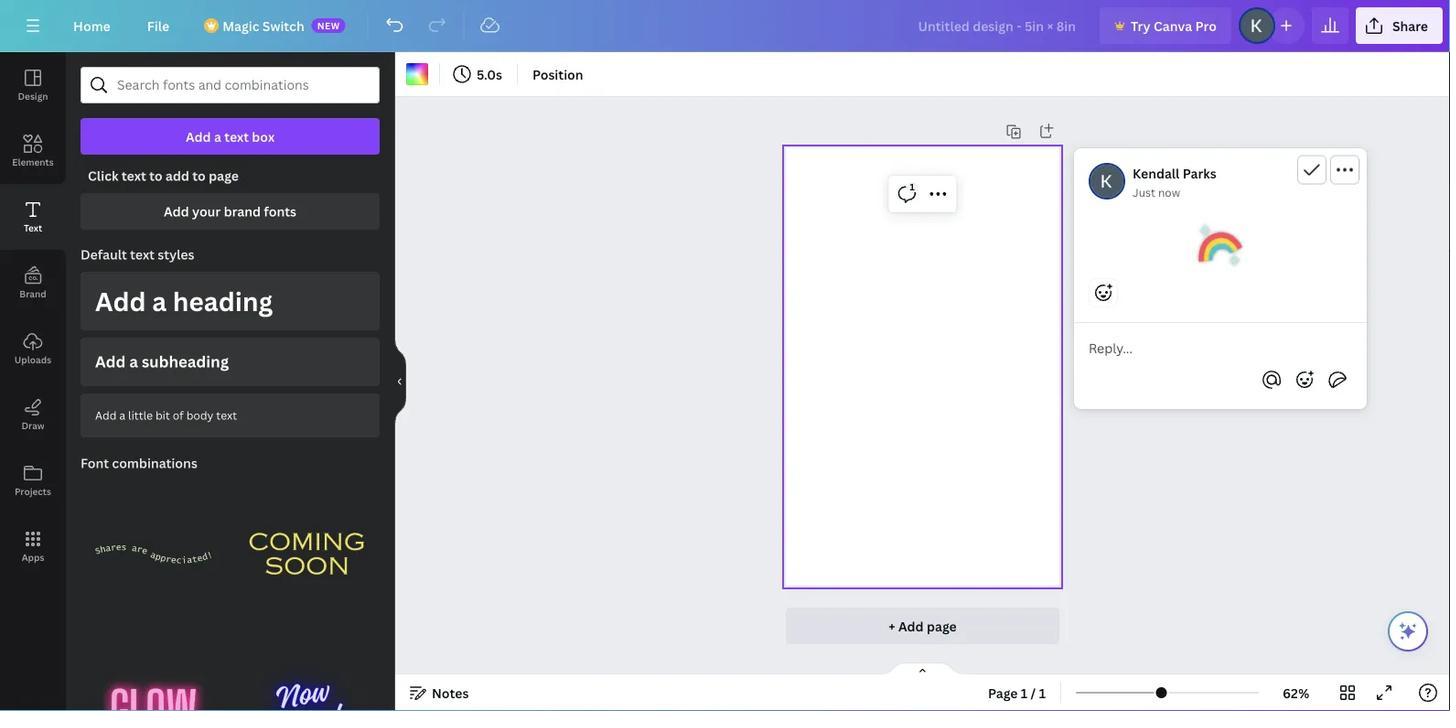 Task type: vqa. For each thing, say whether or not it's contained in the screenshot.
ALL button
no



Task type: locate. For each thing, give the bounding box(es) containing it.
a inside button
[[214, 128, 221, 145]]

1 horizontal spatial 1
[[1021, 684, 1028, 702]]

+ add page button
[[786, 608, 1060, 644]]

add left little
[[95, 408, 117, 423]]

1 to from the left
[[149, 167, 163, 184]]

page
[[209, 167, 239, 184], [927, 617, 957, 635]]

apps button
[[0, 514, 66, 579]]

try
[[1131, 17, 1151, 34]]

home
[[73, 17, 111, 34]]

add up add on the left top
[[186, 128, 211, 145]]

pro
[[1196, 17, 1217, 34]]

page up add your brand fonts button
[[209, 167, 239, 184]]

0 horizontal spatial page
[[209, 167, 239, 184]]

notes
[[432, 684, 469, 702]]

text right click at the left top of page
[[122, 167, 146, 184]]

new
[[317, 19, 340, 32]]

add a little bit of body text
[[95, 408, 237, 423]]

a inside button
[[152, 284, 167, 319]]

5.0s button
[[448, 60, 510, 89]]

text
[[24, 222, 42, 234]]

little
[[128, 408, 153, 423]]

box
[[252, 128, 275, 145]]

add right +
[[899, 617, 924, 635]]

text inside button
[[224, 128, 249, 145]]

a left little
[[119, 408, 126, 423]]

try canva pro button
[[1100, 7, 1232, 44]]

expressing gratitude image
[[1199, 223, 1243, 267]]

a down styles at the top of page
[[152, 284, 167, 319]]

add for add a subheading
[[95, 351, 126, 372]]

add
[[186, 128, 211, 145], [164, 203, 189, 220], [95, 284, 146, 319], [95, 351, 126, 372], [95, 408, 117, 423], [899, 617, 924, 635]]

brand
[[19, 287, 46, 300]]

magic
[[223, 17, 259, 34]]

draw
[[21, 419, 44, 432]]

add left the your
[[164, 203, 189, 220]]

file
[[147, 17, 170, 34]]

canva assistant image
[[1398, 621, 1420, 643]]

parks
[[1183, 164, 1217, 182]]

draw button
[[0, 382, 66, 448]]

add left subheading
[[95, 351, 126, 372]]

Search fonts and combinations search field
[[117, 68, 343, 103]]

a left subheading
[[129, 351, 138, 372]]

hide image
[[395, 338, 406, 426]]

1 vertical spatial page
[[927, 617, 957, 635]]

design
[[18, 90, 48, 102]]

+
[[889, 617, 896, 635]]

projects
[[15, 485, 51, 498]]

add a text box
[[186, 128, 275, 145]]

text left box
[[224, 128, 249, 145]]

add for add a little bit of body text
[[95, 408, 117, 423]]

add
[[166, 167, 189, 184]]

add down default at left
[[95, 284, 146, 319]]

a left box
[[214, 128, 221, 145]]

magic switch
[[223, 17, 305, 34]]

1 inside button
[[910, 181, 915, 193]]

text right body
[[216, 408, 237, 423]]

switch
[[263, 17, 305, 34]]

1 horizontal spatial to
[[192, 167, 206, 184]]

share button
[[1357, 7, 1444, 44]]

62%
[[1283, 684, 1310, 702]]

add for add your brand fonts
[[164, 203, 189, 220]]

body
[[186, 408, 214, 423]]

to left add on the left top
[[149, 167, 163, 184]]

add inside button
[[186, 128, 211, 145]]

1
[[910, 181, 915, 193], [1021, 684, 1028, 702], [1040, 684, 1046, 702]]

main menu bar
[[0, 0, 1451, 52]]

Design title text field
[[904, 7, 1093, 44]]

to
[[149, 167, 163, 184], [192, 167, 206, 184]]

0 vertical spatial page
[[209, 167, 239, 184]]

0 horizontal spatial 1
[[910, 181, 915, 193]]

subheading
[[142, 351, 229, 372]]

uploads button
[[0, 316, 66, 382]]

text
[[224, 128, 249, 145], [122, 167, 146, 184], [130, 246, 155, 263], [216, 408, 237, 423]]

add for add a text box
[[186, 128, 211, 145]]

side panel tab list
[[0, 52, 66, 579]]

font
[[81, 454, 109, 472]]

add a subheading button
[[81, 338, 380, 386]]

1 horizontal spatial page
[[927, 617, 957, 635]]

#ffffff image
[[406, 63, 428, 85]]

canva
[[1154, 17, 1193, 34]]

/
[[1031, 684, 1037, 702]]

add a little bit of body text button
[[81, 393, 380, 437]]

page up show pages "image"
[[927, 617, 957, 635]]

now
[[1159, 184, 1181, 200]]

add a text box button
[[81, 118, 380, 155]]

to right add on the left top
[[192, 167, 206, 184]]

text inside button
[[216, 408, 237, 423]]

just
[[1133, 184, 1156, 200]]

add your brand fonts
[[164, 203, 297, 220]]

fonts
[[264, 203, 297, 220]]

add inside button
[[95, 284, 146, 319]]

0 horizontal spatial to
[[149, 167, 163, 184]]

2 horizontal spatial 1
[[1040, 684, 1046, 702]]

a
[[214, 128, 221, 145], [152, 284, 167, 319], [129, 351, 138, 372], [119, 408, 126, 423]]

combinations
[[112, 454, 198, 472]]

styles
[[158, 246, 195, 263]]



Task type: describe. For each thing, give the bounding box(es) containing it.
heading
[[173, 284, 273, 319]]

a for heading
[[152, 284, 167, 319]]

of
[[173, 408, 184, 423]]

brand button
[[0, 250, 66, 316]]

add a heading button
[[81, 272, 380, 330]]

kendall parks just now
[[1133, 164, 1217, 200]]

design button
[[0, 52, 66, 118]]

add your brand fonts button
[[81, 193, 380, 230]]

default text styles
[[81, 246, 195, 263]]

font combinations
[[81, 454, 198, 472]]

position button
[[525, 60, 591, 89]]

try canva pro
[[1131, 17, 1217, 34]]

page
[[989, 684, 1018, 702]]

brand
[[224, 203, 261, 220]]

a for subheading
[[129, 351, 138, 372]]

62% button
[[1267, 678, 1326, 708]]

position
[[533, 65, 584, 83]]

uploads
[[15, 353, 51, 366]]

click text to add to page
[[88, 167, 239, 184]]

home link
[[59, 7, 125, 44]]

text left styles at the top of page
[[130, 246, 155, 263]]

page inside button
[[927, 617, 957, 635]]

default
[[81, 246, 127, 263]]

text button
[[0, 184, 66, 250]]

1 button
[[893, 179, 922, 209]]

projects button
[[0, 448, 66, 514]]

a for text
[[214, 128, 221, 145]]

notes button
[[403, 678, 476, 708]]

apps
[[22, 551, 44, 563]]

Reply draft. Add a reply or @mention. text field
[[1089, 338, 1353, 358]]

share
[[1393, 17, 1429, 34]]

file button
[[133, 7, 184, 44]]

5.0s
[[477, 65, 503, 83]]

a for little
[[119, 408, 126, 423]]

add a heading
[[95, 284, 273, 319]]

click
[[88, 167, 119, 184]]

your
[[192, 203, 221, 220]]

kendall
[[1133, 164, 1180, 182]]

elements button
[[0, 118, 66, 184]]

+ add page
[[889, 617, 957, 635]]

2 to from the left
[[192, 167, 206, 184]]

page 1 / 1
[[989, 684, 1046, 702]]

show pages image
[[879, 662, 967, 676]]

add a subheading
[[95, 351, 229, 372]]

add for add a heading
[[95, 284, 146, 319]]

elements
[[12, 156, 54, 168]]

bit
[[156, 408, 170, 423]]



